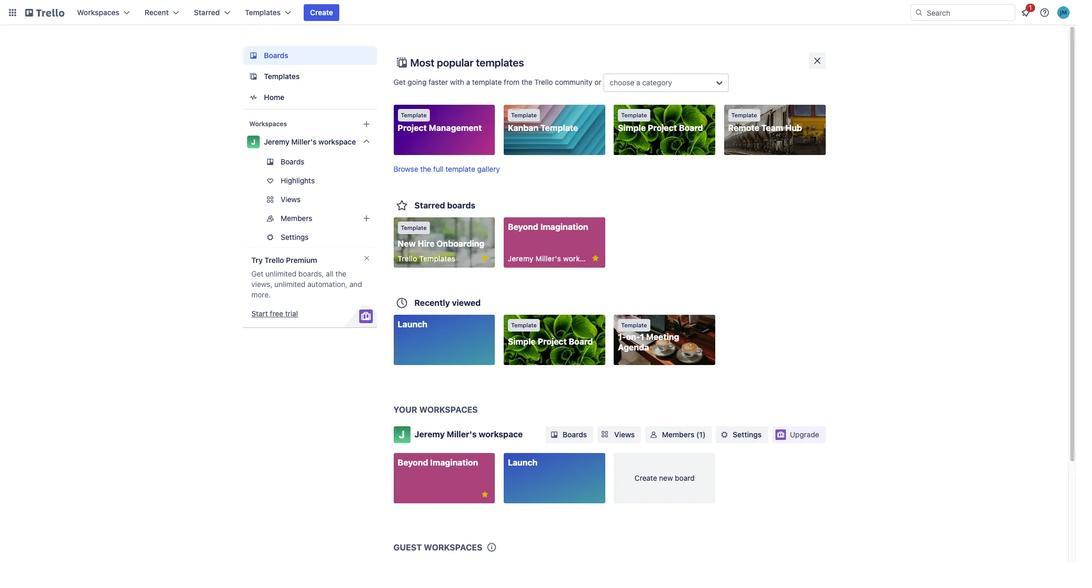 Task type: describe. For each thing, give the bounding box(es) containing it.
browse
[[394, 164, 419, 173]]

start
[[251, 309, 268, 318]]

board image
[[247, 49, 260, 62]]

0 vertical spatial jeremy miller's workspace
[[264, 137, 356, 146]]

template inside the template project management
[[401, 112, 427, 118]]

browse the full template gallery link
[[394, 164, 500, 173]]

choose a category
[[610, 78, 673, 87]]

free
[[270, 309, 283, 318]]

from
[[504, 77, 520, 86]]

simple project board
[[508, 337, 593, 346]]

get going faster with a template from the trello community or
[[394, 77, 604, 86]]

new
[[659, 473, 673, 482]]

starred button
[[188, 4, 237, 21]]

premium
[[286, 256, 317, 265]]

open information menu image
[[1040, 7, 1050, 18]]

recently
[[415, 298, 450, 308]]

new hire onboarding
[[398, 239, 485, 248]]

home image
[[247, 91, 260, 104]]

0 vertical spatial imagination
[[541, 222, 589, 231]]

0 vertical spatial boards link
[[243, 46, 377, 65]]

guest workspaces
[[394, 543, 483, 552]]

create button
[[304, 4, 340, 21]]

beyond imagination inside 'link'
[[398, 458, 478, 467]]

board inside template simple project board
[[679, 123, 703, 133]]

0 vertical spatial views link
[[243, 191, 377, 208]]

start free trial
[[251, 309, 298, 318]]

1-
[[618, 332, 626, 342]]

templates
[[476, 57, 524, 69]]

your
[[394, 405, 417, 414]]

on-
[[626, 332, 640, 342]]

1 vertical spatial template
[[446, 164, 476, 173]]

0 horizontal spatial board
[[569, 337, 593, 346]]

template up new
[[401, 224, 427, 231]]

trello templates
[[398, 254, 456, 263]]

trial
[[285, 309, 298, 318]]

0 horizontal spatial jeremy
[[264, 137, 289, 146]]

workspaces for your workspaces
[[419, 405, 478, 414]]

1 vertical spatial unlimited
[[274, 280, 305, 289]]

templates button
[[239, 4, 298, 21]]

hire
[[418, 239, 435, 248]]

1 horizontal spatial j
[[399, 428, 405, 440]]

1 horizontal spatial launch link
[[504, 453, 606, 503]]

workspaces button
[[71, 4, 136, 21]]

0 vertical spatial template
[[472, 77, 502, 86]]

simple inside template simple project board
[[618, 123, 646, 133]]

remote
[[729, 123, 760, 133]]

sm image inside boards link
[[549, 429, 560, 440]]

popular
[[437, 57, 474, 69]]

2 horizontal spatial jeremy
[[508, 254, 534, 263]]

the for try trello premium get unlimited boards, all the views, unlimited automation, and more.
[[335, 269, 346, 278]]

home
[[264, 93, 284, 102]]

members for members (1)
[[662, 430, 695, 439]]

team
[[762, 123, 784, 133]]

2 vertical spatial jeremy
[[415, 429, 445, 439]]

1 vertical spatial templates
[[264, 72, 300, 81]]

boards
[[447, 200, 476, 210]]

template board image
[[247, 70, 260, 83]]

members link
[[243, 210, 377, 227]]

0 horizontal spatial workspace
[[318, 137, 356, 146]]

with
[[450, 77, 464, 86]]

viewed
[[452, 298, 481, 308]]

automation,
[[307, 280, 347, 289]]

primary element
[[0, 0, 1077, 25]]

1 vertical spatial jeremy miller's workspace
[[508, 254, 601, 263]]

template 1-on-1 meeting agenda
[[618, 322, 680, 352]]

workspaces for guest workspaces
[[424, 543, 483, 552]]

1 horizontal spatial views
[[615, 430, 635, 439]]

starred for starred boards
[[415, 200, 445, 210]]

2 vertical spatial templates
[[419, 254, 456, 263]]

back to home image
[[25, 4, 64, 21]]

0 vertical spatial beyond
[[508, 222, 539, 231]]

1 horizontal spatial trello
[[398, 254, 417, 263]]

0 horizontal spatial a
[[466, 77, 470, 86]]

upgrade
[[790, 430, 820, 439]]

the for get going faster with a template from the trello community or
[[522, 77, 533, 86]]

1 horizontal spatial workspace
[[479, 429, 523, 439]]

0 horizontal spatial j
[[251, 137, 255, 146]]

0 vertical spatial unlimited
[[265, 269, 296, 278]]

template up kanban in the top of the page
[[511, 112, 537, 118]]

template inside the template 1-on-1 meeting agenda
[[622, 322, 647, 329]]

search image
[[915, 8, 924, 17]]

your workspaces
[[394, 405, 478, 414]]

sm image
[[720, 429, 730, 440]]

faster
[[429, 77, 448, 86]]

1 vertical spatial simple
[[508, 337, 536, 346]]

0 vertical spatial get
[[394, 77, 406, 86]]

0 vertical spatial launch link
[[394, 315, 495, 365]]

more.
[[251, 290, 271, 299]]

project for simple project board
[[538, 337, 567, 346]]

settings for rightmost "settings" link
[[733, 430, 762, 439]]

members (1)
[[662, 430, 706, 439]]

create for create new board
[[635, 473, 657, 482]]

settings for the left "settings" link
[[281, 233, 309, 242]]

templates inside popup button
[[245, 8, 281, 17]]

choose
[[610, 78, 635, 87]]

click to unstar this board. it will be removed from your starred list. image for trello templates
[[481, 253, 490, 263]]

template up simple project board
[[511, 322, 537, 329]]

project inside template simple project board
[[648, 123, 677, 133]]

going
[[408, 77, 427, 86]]

boards link for views
[[546, 426, 594, 443]]

0 vertical spatial boards
[[264, 51, 288, 60]]

views,
[[251, 280, 272, 289]]



Task type: vqa. For each thing, say whether or not it's contained in the screenshot.
Create a Workspace icon
yes



Task type: locate. For each thing, give the bounding box(es) containing it.
1 horizontal spatial a
[[637, 78, 641, 87]]

launch for launch 'link' to the right
[[508, 458, 538, 467]]

boards link for highlights
[[243, 154, 377, 170]]

template up remote
[[732, 112, 758, 118]]

starred for starred
[[194, 8, 220, 17]]

settings link
[[243, 229, 377, 246], [716, 426, 768, 443]]

0 horizontal spatial get
[[251, 269, 263, 278]]

1 vertical spatial j
[[399, 428, 405, 440]]

template remote team hub
[[729, 112, 802, 133]]

template down "templates"
[[472, 77, 502, 86]]

settings up premium
[[281, 233, 309, 242]]

members left (1)
[[662, 430, 695, 439]]

1 horizontal spatial members
[[662, 430, 695, 439]]

1 horizontal spatial beyond imagination
[[508, 222, 589, 231]]

full
[[433, 164, 444, 173]]

0 horizontal spatial starred
[[194, 8, 220, 17]]

start free trial button
[[251, 309, 298, 319]]

2 vertical spatial boards
[[563, 430, 587, 439]]

all
[[326, 269, 333, 278]]

0 vertical spatial the
[[522, 77, 533, 86]]

0 vertical spatial members
[[281, 214, 312, 223]]

1 vertical spatial workspace
[[564, 254, 601, 263]]

0 horizontal spatial simple
[[508, 337, 536, 346]]

upgrade button
[[773, 426, 826, 443]]

0 horizontal spatial the
[[335, 269, 346, 278]]

boards,
[[298, 269, 324, 278]]

project
[[398, 123, 427, 133], [648, 123, 677, 133], [538, 337, 567, 346]]

Search field
[[924, 5, 1015, 20]]

0 horizontal spatial views
[[281, 195, 301, 204]]

boards
[[264, 51, 288, 60], [281, 157, 304, 166], [563, 430, 587, 439]]

new
[[398, 239, 416, 248]]

the left full
[[421, 164, 431, 173]]

1 vertical spatial beyond
[[398, 458, 428, 467]]

1 horizontal spatial imagination
[[541, 222, 589, 231]]

jeremy miller (jeremymiller198) image
[[1058, 6, 1070, 19]]

0 horizontal spatial settings link
[[243, 229, 377, 246]]

0 vertical spatial settings
[[281, 233, 309, 242]]

the right all
[[335, 269, 346, 278]]

workspaces right your
[[419, 405, 478, 414]]

management
[[429, 123, 482, 133]]

click to unstar this board. it will be removed from your starred list. image inside 'beyond imagination' 'link'
[[481, 490, 490, 499]]

0 horizontal spatial sm image
[[549, 429, 560, 440]]

0 horizontal spatial workspaces
[[77, 8, 119, 17]]

1 horizontal spatial simple
[[618, 123, 646, 133]]

a right with
[[466, 77, 470, 86]]

boards for views
[[563, 430, 587, 439]]

1 vertical spatial the
[[421, 164, 431, 173]]

templates up "board" image
[[245, 8, 281, 17]]

j down home icon
[[251, 137, 255, 146]]

click to unstar this board. it will be removed from your starred list. image
[[481, 253, 490, 263], [591, 253, 600, 263], [481, 490, 490, 499]]

0 vertical spatial j
[[251, 137, 255, 146]]

settings
[[281, 233, 309, 242], [733, 430, 762, 439]]

a right choose
[[637, 78, 641, 87]]

get up the views,
[[251, 269, 263, 278]]

1 vertical spatial settings
[[733, 430, 762, 439]]

2 horizontal spatial project
[[648, 123, 677, 133]]

1 vertical spatial settings link
[[716, 426, 768, 443]]

0 horizontal spatial miller's
[[291, 137, 316, 146]]

template
[[401, 112, 427, 118], [511, 112, 537, 118], [622, 112, 647, 118], [732, 112, 758, 118], [541, 123, 578, 133], [401, 224, 427, 231], [511, 322, 537, 329], [622, 322, 647, 329]]

create a workspace image
[[360, 118, 373, 130]]

click to unstar this board. it will be removed from your starred list. image for beyond imagination
[[481, 490, 490, 499]]

1
[[640, 332, 645, 342]]

members for members
[[281, 214, 312, 223]]

trello down new
[[398, 254, 417, 263]]

0 horizontal spatial create
[[310, 8, 333, 17]]

template right full
[[446, 164, 476, 173]]

beyond
[[508, 222, 539, 231], [398, 458, 428, 467]]

boards for highlights
[[281, 157, 304, 166]]

1 sm image from the left
[[549, 429, 560, 440]]

highlights
[[281, 176, 315, 185]]

1 vertical spatial views link
[[598, 426, 641, 443]]

board
[[679, 123, 703, 133], [569, 337, 593, 346]]

try trello premium get unlimited boards, all the views, unlimited automation, and more.
[[251, 256, 362, 299]]

template up on-
[[622, 322, 647, 329]]

0 vertical spatial starred
[[194, 8, 220, 17]]

community
[[555, 77, 593, 86]]

1 vertical spatial get
[[251, 269, 263, 278]]

template
[[472, 77, 502, 86], [446, 164, 476, 173]]

guest
[[394, 543, 422, 552]]

0 vertical spatial views
[[281, 195, 301, 204]]

templates up home
[[264, 72, 300, 81]]

create inside button
[[310, 8, 333, 17]]

create for create
[[310, 8, 333, 17]]

1 vertical spatial jeremy
[[508, 254, 534, 263]]

2 vertical spatial jeremy miller's workspace
[[415, 429, 523, 439]]

template kanban template
[[508, 112, 578, 133]]

2 vertical spatial miller's
[[447, 429, 477, 439]]

0 vertical spatial board
[[679, 123, 703, 133]]

workspaces
[[77, 8, 119, 17], [249, 120, 287, 128]]

create new board
[[635, 473, 695, 482]]

meeting
[[647, 332, 680, 342]]

recently viewed
[[415, 298, 481, 308]]

1 vertical spatial imagination
[[430, 458, 478, 467]]

template project management
[[398, 112, 482, 133]]

1 vertical spatial starred
[[415, 200, 445, 210]]

simple
[[618, 123, 646, 133], [508, 337, 536, 346]]

hub
[[786, 123, 802, 133]]

1 horizontal spatial settings link
[[716, 426, 768, 443]]

views link
[[243, 191, 377, 208], [598, 426, 641, 443]]

1 vertical spatial miller's
[[536, 254, 561, 263]]

category
[[643, 78, 673, 87]]

recent button
[[138, 4, 186, 21]]

home link
[[243, 88, 377, 107]]

1 horizontal spatial views link
[[598, 426, 641, 443]]

1 horizontal spatial get
[[394, 77, 406, 86]]

0 vertical spatial simple
[[618, 123, 646, 133]]

0 horizontal spatial trello
[[264, 256, 284, 265]]

jeremy
[[264, 137, 289, 146], [508, 254, 534, 263], [415, 429, 445, 439]]

0 vertical spatial workspaces
[[419, 405, 478, 414]]

0 vertical spatial beyond imagination
[[508, 222, 589, 231]]

project inside the template project management
[[398, 123, 427, 133]]

get inside try trello premium get unlimited boards, all the views, unlimited automation, and more.
[[251, 269, 263, 278]]

template down choose a category
[[622, 112, 647, 118]]

settings link right (1)
[[716, 426, 768, 443]]

onboarding
[[437, 239, 485, 248]]

settings link down members link
[[243, 229, 377, 246]]

or
[[595, 77, 602, 86]]

template inside template simple project board
[[622, 112, 647, 118]]

2 vertical spatial boards link
[[546, 426, 594, 443]]

2 horizontal spatial trello
[[535, 77, 553, 86]]

0 vertical spatial templates
[[245, 8, 281, 17]]

trello
[[535, 77, 553, 86], [398, 254, 417, 263], [264, 256, 284, 265]]

1 vertical spatial workspaces
[[424, 543, 483, 552]]

settings right sm image
[[733, 430, 762, 439]]

1 horizontal spatial create
[[635, 473, 657, 482]]

starred inside dropdown button
[[194, 8, 220, 17]]

unlimited up the views,
[[265, 269, 296, 278]]

members down highlights
[[281, 214, 312, 223]]

browse the full template gallery
[[394, 164, 500, 173]]

workspace
[[318, 137, 356, 146], [564, 254, 601, 263], [479, 429, 523, 439]]

jeremy miller's workspace
[[264, 137, 356, 146], [508, 254, 601, 263], [415, 429, 523, 439]]

2 horizontal spatial miller's
[[536, 254, 561, 263]]

2 horizontal spatial the
[[522, 77, 533, 86]]

launch for top launch 'link'
[[398, 320, 428, 329]]

1 vertical spatial boards
[[281, 157, 304, 166]]

launch link
[[394, 315, 495, 365], [504, 453, 606, 503]]

most
[[410, 57, 435, 69]]

starred
[[194, 8, 220, 17], [415, 200, 445, 210]]

add image
[[360, 212, 373, 225]]

0 vertical spatial workspace
[[318, 137, 356, 146]]

1 vertical spatial members
[[662, 430, 695, 439]]

kanban
[[508, 123, 539, 133]]

highlights link
[[243, 172, 377, 189]]

templates down new hire onboarding
[[419, 254, 456, 263]]

0 vertical spatial settings link
[[243, 229, 377, 246]]

2 sm image from the left
[[649, 429, 659, 440]]

workspaces inside popup button
[[77, 8, 119, 17]]

boards link
[[243, 46, 377, 65], [243, 154, 377, 170], [546, 426, 594, 443]]

imagination inside 'link'
[[430, 458, 478, 467]]

a
[[466, 77, 470, 86], [637, 78, 641, 87]]

1 horizontal spatial miller's
[[447, 429, 477, 439]]

1 horizontal spatial settings
[[733, 430, 762, 439]]

agenda
[[618, 343, 649, 352]]

starred boards
[[415, 200, 476, 210]]

unlimited
[[265, 269, 296, 278], [274, 280, 305, 289]]

1 horizontal spatial beyond
[[508, 222, 539, 231]]

get
[[394, 77, 406, 86], [251, 269, 263, 278]]

workspaces
[[419, 405, 478, 414], [424, 543, 483, 552]]

get left the going
[[394, 77, 406, 86]]

1 vertical spatial workspaces
[[249, 120, 287, 128]]

1 horizontal spatial workspaces
[[249, 120, 287, 128]]

board
[[675, 473, 695, 482]]

the inside try trello premium get unlimited boards, all the views, unlimited automation, and more.
[[335, 269, 346, 278]]

template inside template remote team hub
[[732, 112, 758, 118]]

template down the going
[[401, 112, 427, 118]]

sm image
[[549, 429, 560, 440], [649, 429, 659, 440]]

workspaces right guest
[[424, 543, 483, 552]]

0 vertical spatial miller's
[[291, 137, 316, 146]]

2 horizontal spatial workspace
[[564, 254, 601, 263]]

0 vertical spatial create
[[310, 8, 333, 17]]

templates link
[[243, 67, 377, 86]]

1 vertical spatial create
[[635, 473, 657, 482]]

trello left community at top
[[535, 77, 553, 86]]

0 horizontal spatial project
[[398, 123, 427, 133]]

recent
[[145, 8, 169, 17]]

click to unstar this board. it will be removed from your starred list. image for jeremy miller's workspace
[[591, 253, 600, 263]]

2 vertical spatial the
[[335, 269, 346, 278]]

1 horizontal spatial board
[[679, 123, 703, 133]]

the right from
[[522, 77, 533, 86]]

templates
[[245, 8, 281, 17], [264, 72, 300, 81], [419, 254, 456, 263]]

0 vertical spatial jeremy
[[264, 137, 289, 146]]

project for template project management
[[398, 123, 427, 133]]

trello inside try trello premium get unlimited boards, all the views, unlimited automation, and more.
[[264, 256, 284, 265]]

1 vertical spatial boards link
[[243, 154, 377, 170]]

template simple project board
[[618, 112, 703, 133]]

j down your
[[399, 428, 405, 440]]

the
[[522, 77, 533, 86], [421, 164, 431, 173], [335, 269, 346, 278]]

beyond inside 'link'
[[398, 458, 428, 467]]

0 horizontal spatial views link
[[243, 191, 377, 208]]

and
[[349, 280, 362, 289]]

1 notification image
[[1020, 6, 1033, 19]]

0 vertical spatial workspaces
[[77, 8, 119, 17]]

try
[[251, 256, 263, 265]]

starred left 'boards'
[[415, 200, 445, 210]]

0 horizontal spatial beyond imagination
[[398, 458, 478, 467]]

(1)
[[697, 430, 706, 439]]

template right kanban in the top of the page
[[541, 123, 578, 133]]

starred right recent "popup button"
[[194, 8, 220, 17]]

2 vertical spatial workspace
[[479, 429, 523, 439]]

1 vertical spatial board
[[569, 337, 593, 346]]

0 horizontal spatial launch link
[[394, 315, 495, 365]]

1 vertical spatial views
[[615, 430, 635, 439]]

most popular templates
[[410, 57, 524, 69]]

1 vertical spatial launch link
[[504, 453, 606, 503]]

0 vertical spatial launch
[[398, 320, 428, 329]]

trello right the try at the top of page
[[264, 256, 284, 265]]

1 horizontal spatial sm image
[[649, 429, 659, 440]]

unlimited down boards,
[[274, 280, 305, 289]]

1 horizontal spatial launch
[[508, 458, 538, 467]]

gallery
[[477, 164, 500, 173]]

views
[[281, 195, 301, 204], [615, 430, 635, 439]]

imagination
[[541, 222, 589, 231], [430, 458, 478, 467]]

beyond imagination
[[508, 222, 589, 231], [398, 458, 478, 467]]

beyond imagination link
[[394, 453, 495, 503]]



